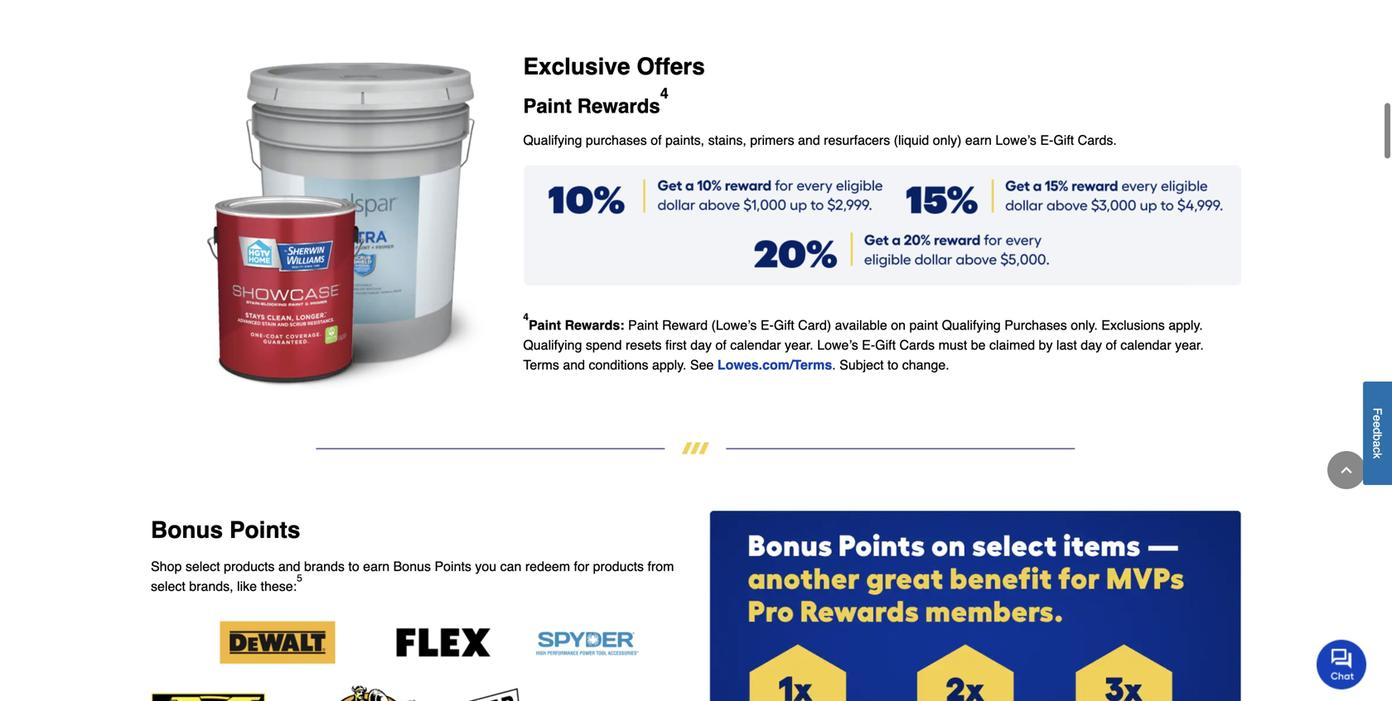 Task type: describe. For each thing, give the bounding box(es) containing it.
b
[[1371, 435, 1384, 441]]

1 products from the left
[[224, 559, 275, 575]]

and inside shop select products and brands to earn bonus points you can redeem for products from select brands, like these:
[[278, 559, 300, 575]]

paint inside 4 paint rewards:
[[529, 318, 561, 333]]

offers
[[637, 54, 705, 80]]

2 horizontal spatial of
[[1106, 338, 1117, 353]]

d
[[1371, 428, 1384, 435]]

last
[[1056, 338, 1077, 353]]

4 inside paint rewards 4
[[660, 85, 668, 102]]

available
[[835, 318, 887, 333]]

by
[[1039, 338, 1053, 353]]

you
[[475, 559, 496, 575]]

lowes.com/terms link
[[717, 358, 832, 373]]

1 vertical spatial e-
[[760, 318, 774, 333]]

(liquid
[[894, 133, 929, 148]]

purchases
[[586, 133, 647, 148]]

only.
[[1071, 318, 1098, 333]]

bonus points
[[151, 518, 300, 544]]

0 vertical spatial points
[[229, 518, 300, 544]]

0 vertical spatial e-
[[1040, 133, 1053, 148]]

get up to a 20 percent reward for every eligible dollar above $1,000, depending on spend. image
[[523, 165, 1241, 286]]

paint
[[909, 318, 938, 333]]

see
[[690, 358, 714, 373]]

a collection of brand logos including dewalt, flex, spyder, mechanix wear, armor all, dap and eaton. image
[[151, 614, 683, 702]]

2 horizontal spatial and
[[798, 133, 820, 148]]

cards.
[[1078, 133, 1117, 148]]

1 horizontal spatial e-
[[862, 338, 875, 353]]

scroll to top element
[[1327, 452, 1365, 490]]

card)
[[798, 318, 831, 333]]

brands,
[[189, 579, 233, 595]]

shop select products and brands to earn bonus points you can redeem for products from select brands, like these:
[[151, 559, 674, 595]]

a can of h g t v home by sherwin-williams showcase paint and a pail of valspar paint. image
[[151, 57, 497, 390]]

exclusions
[[1101, 318, 1165, 333]]

subject
[[839, 358, 884, 373]]

for
[[574, 559, 589, 575]]

1 vertical spatial gift
[[774, 318, 794, 333]]

must
[[938, 338, 967, 353]]

change.
[[902, 358, 949, 373]]

lowes.com/terms
[[717, 358, 832, 373]]

0 vertical spatial qualifying
[[523, 133, 582, 148]]

1 e from the top
[[1371, 415, 1384, 422]]

5
[[297, 573, 302, 584]]

bonus inside shop select products and brands to earn bonus points you can redeem for products from select brands, like these:
[[393, 559, 431, 575]]

claimed
[[989, 338, 1035, 353]]

bonus points. another great benefits for lowe's m v p's pro rewards members. image
[[709, 511, 1241, 702]]

shop
[[151, 559, 182, 575]]

paint reward (lowe's e-gift card) available on paint qualifying purchases only. exclusions apply. qualifying spend resets first day of calendar year. lowe's e-gift cards must be claimed by last day of calendar year. terms and conditions apply. see
[[523, 318, 1204, 373]]

1 horizontal spatial to
[[887, 358, 898, 373]]

1 vertical spatial select
[[151, 579, 185, 595]]

1 year. from the left
[[785, 338, 813, 353]]

a
[[1371, 441, 1384, 448]]

to inside shop select products and brands to earn bonus points you can redeem for products from select brands, like these:
[[348, 559, 359, 575]]

0 vertical spatial select
[[185, 559, 220, 575]]

brands
[[304, 559, 345, 575]]

2 vertical spatial qualifying
[[523, 338, 582, 353]]

redeem
[[525, 559, 570, 575]]

0 horizontal spatial of
[[651, 133, 662, 148]]

resets
[[626, 338, 662, 353]]



Task type: vqa. For each thing, say whether or not it's contained in the screenshot.
a
yes



Task type: locate. For each thing, give the bounding box(es) containing it.
1 horizontal spatial apply.
[[1168, 318, 1203, 333]]

1 vertical spatial qualifying
[[942, 318, 1001, 333]]

chevron up image
[[1338, 462, 1355, 479]]

cards
[[899, 338, 935, 353]]

select up brands,
[[185, 559, 220, 575]]

0 horizontal spatial bonus
[[151, 518, 223, 544]]

calendar down exclusions
[[1120, 338, 1171, 353]]

k
[[1371, 454, 1384, 459]]

of left paints,
[[651, 133, 662, 148]]

0 horizontal spatial e-
[[760, 318, 774, 333]]

and
[[798, 133, 820, 148], [563, 358, 585, 373], [278, 559, 300, 575]]

e- up subject
[[862, 338, 875, 353]]

conditions
[[589, 358, 648, 373]]

these:
[[261, 579, 297, 595]]

stains,
[[708, 133, 746, 148]]

2 day from the left
[[1081, 338, 1102, 353]]

products
[[224, 559, 275, 575], [593, 559, 644, 575]]

rewards
[[577, 95, 660, 118]]

like
[[237, 579, 257, 595]]

earn right the only)
[[965, 133, 992, 148]]

1 horizontal spatial points
[[435, 559, 471, 575]]

apply. down first
[[652, 358, 686, 373]]

4 inside 4 paint rewards:
[[523, 311, 529, 323]]

day up see
[[690, 338, 712, 353]]

f e e d b a c k
[[1371, 408, 1384, 459]]

points inside shop select products and brands to earn bonus points you can redeem for products from select brands, like these:
[[435, 559, 471, 575]]

2 horizontal spatial e-
[[1040, 133, 1053, 148]]

e
[[1371, 415, 1384, 422], [1371, 422, 1384, 428]]

e up d
[[1371, 415, 1384, 422]]

4 paint rewards:
[[523, 311, 624, 333]]

lowe's inside paint reward (lowe's e-gift card) available on paint qualifying purchases only. exclusions apply. qualifying spend resets first day of calendar year. lowe's e-gift cards must be claimed by last day of calendar year. terms and conditions apply. see
[[817, 338, 858, 353]]

purchases
[[1004, 318, 1067, 333]]

1 vertical spatial points
[[435, 559, 471, 575]]

2 horizontal spatial gift
[[1053, 133, 1074, 148]]

0 horizontal spatial 4
[[523, 311, 529, 323]]

2 vertical spatial gift
[[875, 338, 896, 353]]

and right terms
[[563, 358, 585, 373]]

paints,
[[665, 133, 704, 148]]

paint rewards 4
[[523, 85, 668, 118]]

paint up the "resets"
[[628, 318, 658, 333]]

e-
[[1040, 133, 1053, 148], [760, 318, 774, 333], [862, 338, 875, 353]]

1 calendar from the left
[[730, 338, 781, 353]]

0 horizontal spatial points
[[229, 518, 300, 544]]

be
[[971, 338, 986, 353]]

2 vertical spatial and
[[278, 559, 300, 575]]

1 horizontal spatial earn
[[965, 133, 992, 148]]

.
[[832, 358, 836, 373]]

1 vertical spatial 4
[[523, 311, 529, 323]]

of down exclusions
[[1106, 338, 1117, 353]]

1 vertical spatial to
[[348, 559, 359, 575]]

qualifying
[[523, 133, 582, 148], [942, 318, 1001, 333], [523, 338, 582, 353]]

earn inside shop select products and brands to earn bonus points you can redeem for products from select brands, like these:
[[363, 559, 390, 575]]

on
[[891, 318, 906, 333]]

4
[[660, 85, 668, 102], [523, 311, 529, 323]]

0 vertical spatial gift
[[1053, 133, 1074, 148]]

spend
[[586, 338, 622, 353]]

4 down offers
[[660, 85, 668, 102]]

calendar up lowes.com/terms on the bottom right of the page
[[730, 338, 781, 353]]

qualifying purchases of paints, stains, primers and resurfacers (liquid only) earn lowe's e-gift cards.
[[523, 133, 1117, 148]]

products right for
[[593, 559, 644, 575]]

e- right (lowe's
[[760, 318, 774, 333]]

gift left card) on the top
[[774, 318, 794, 333]]

1 horizontal spatial calendar
[[1120, 338, 1171, 353]]

0 vertical spatial lowe's
[[995, 133, 1036, 148]]

e up b
[[1371, 422, 1384, 428]]

qualifying up terms
[[523, 338, 582, 353]]

points
[[229, 518, 300, 544], [435, 559, 471, 575]]

qualifying up be at the right of the page
[[942, 318, 1001, 333]]

0 vertical spatial earn
[[965, 133, 992, 148]]

of
[[651, 133, 662, 148], [715, 338, 726, 353], [1106, 338, 1117, 353]]

only)
[[933, 133, 962, 148]]

0 horizontal spatial gift
[[774, 318, 794, 333]]

can
[[500, 559, 522, 575]]

0 horizontal spatial apply.
[[652, 358, 686, 373]]

1 horizontal spatial gift
[[875, 338, 896, 353]]

and inside paint reward (lowe's e-gift card) available on paint qualifying purchases only. exclusions apply. qualifying spend resets first day of calendar year. lowe's e-gift cards must be claimed by last day of calendar year. terms and conditions apply. see
[[563, 358, 585, 373]]

2 calendar from the left
[[1120, 338, 1171, 353]]

rewards:
[[565, 318, 624, 333]]

exclusive
[[523, 54, 630, 80]]

1 vertical spatial bonus
[[393, 559, 431, 575]]

day down only.
[[1081, 338, 1102, 353]]

select down shop
[[151, 579, 185, 595]]

of down (lowe's
[[715, 338, 726, 353]]

1 horizontal spatial 4
[[660, 85, 668, 102]]

2 vertical spatial e-
[[862, 338, 875, 353]]

0 horizontal spatial calendar
[[730, 338, 781, 353]]

1 vertical spatial earn
[[363, 559, 390, 575]]

qualifying down paint rewards 4 in the left top of the page
[[523, 133, 582, 148]]

chat invite button image
[[1317, 640, 1367, 690]]

lowe's up .
[[817, 338, 858, 353]]

earn right brands
[[363, 559, 390, 575]]

paint inside paint rewards 4
[[523, 95, 572, 118]]

0 horizontal spatial and
[[278, 559, 300, 575]]

bonus left you at the bottom
[[393, 559, 431, 575]]

to right subject
[[887, 358, 898, 373]]

1 horizontal spatial year.
[[1175, 338, 1204, 353]]

1 day from the left
[[690, 338, 712, 353]]

gift
[[1053, 133, 1074, 148], [774, 318, 794, 333], [875, 338, 896, 353]]

exclusive offers
[[523, 54, 705, 80]]

points up these:
[[229, 518, 300, 544]]

4 up terms
[[523, 311, 529, 323]]

0 vertical spatial 4
[[660, 85, 668, 102]]

paint for reward
[[628, 318, 658, 333]]

lowe's
[[995, 133, 1036, 148], [817, 338, 858, 353]]

0 horizontal spatial products
[[224, 559, 275, 575]]

1 vertical spatial lowe's
[[817, 338, 858, 353]]

products up like on the left of page
[[224, 559, 275, 575]]

1 horizontal spatial lowe's
[[995, 133, 1036, 148]]

0 vertical spatial to
[[887, 358, 898, 373]]

2 products from the left
[[593, 559, 644, 575]]

1 vertical spatial and
[[563, 358, 585, 373]]

paint up terms
[[529, 318, 561, 333]]

apply. right exclusions
[[1168, 318, 1203, 333]]

paint
[[523, 95, 572, 118], [529, 318, 561, 333], [628, 318, 658, 333]]

year.
[[785, 338, 813, 353], [1175, 338, 1204, 353]]

and right primers
[[798, 133, 820, 148]]

resurfacers
[[824, 133, 890, 148]]

0 vertical spatial bonus
[[151, 518, 223, 544]]

apply.
[[1168, 318, 1203, 333], [652, 358, 686, 373]]

calendar
[[730, 338, 781, 353], [1120, 338, 1171, 353]]

reward
[[662, 318, 708, 333]]

gift down on
[[875, 338, 896, 353]]

to right brands
[[348, 559, 359, 575]]

earn
[[965, 133, 992, 148], [363, 559, 390, 575]]

0 horizontal spatial lowe's
[[817, 338, 858, 353]]

paint for rewards
[[523, 95, 572, 118]]

e- left cards.
[[1040, 133, 1053, 148]]

0 horizontal spatial year.
[[785, 338, 813, 353]]

bonus up shop
[[151, 518, 223, 544]]

c
[[1371, 448, 1384, 454]]

primers
[[750, 133, 794, 148]]

first
[[665, 338, 687, 353]]

day
[[690, 338, 712, 353], [1081, 338, 1102, 353]]

0 horizontal spatial to
[[348, 559, 359, 575]]

1 horizontal spatial products
[[593, 559, 644, 575]]

(lowe's
[[711, 318, 757, 333]]

0 horizontal spatial day
[[690, 338, 712, 353]]

paint down 'exclusive'
[[523, 95, 572, 118]]

points left you at the bottom
[[435, 559, 471, 575]]

paint inside paint reward (lowe's e-gift card) available on paint qualifying purchases only. exclusions apply. qualifying spend resets first day of calendar year. lowe's e-gift cards must be claimed by last day of calendar year. terms and conditions apply. see
[[628, 318, 658, 333]]

from
[[648, 559, 674, 575]]

gift left cards.
[[1053, 133, 1074, 148]]

terms
[[523, 358, 559, 373]]

bonus
[[151, 518, 223, 544], [393, 559, 431, 575]]

select
[[185, 559, 220, 575], [151, 579, 185, 595]]

and up these:
[[278, 559, 300, 575]]

1 vertical spatial apply.
[[652, 358, 686, 373]]

lowes.com/terms . subject to change.
[[717, 358, 949, 373]]

0 vertical spatial and
[[798, 133, 820, 148]]

to
[[887, 358, 898, 373], [348, 559, 359, 575]]

lowe's right the only)
[[995, 133, 1036, 148]]

1 horizontal spatial day
[[1081, 338, 1102, 353]]

f e e d b a c k button
[[1363, 382, 1392, 486]]

0 horizontal spatial earn
[[363, 559, 390, 575]]

1 horizontal spatial bonus
[[393, 559, 431, 575]]

1 horizontal spatial of
[[715, 338, 726, 353]]

1 horizontal spatial and
[[563, 358, 585, 373]]

2 year. from the left
[[1175, 338, 1204, 353]]

2 e from the top
[[1371, 422, 1384, 428]]

0 vertical spatial apply.
[[1168, 318, 1203, 333]]

f
[[1371, 408, 1384, 416]]

page divider image
[[147, 443, 1245, 455]]



